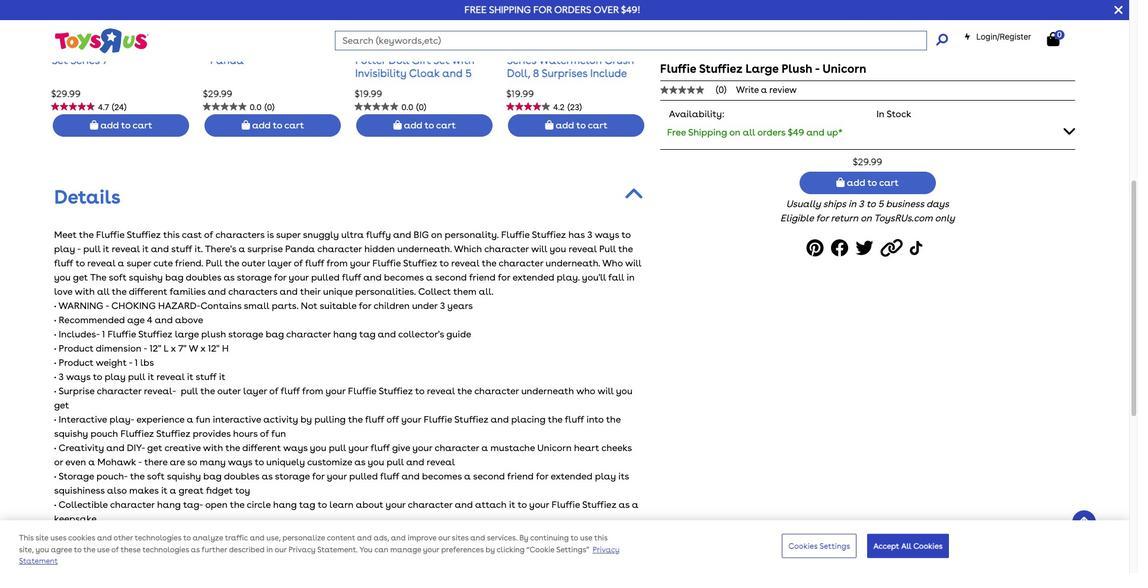 Task type: locate. For each thing, give the bounding box(es) containing it.
privacy down personalize
[[289, 546, 316, 555]]

bag down parts.
[[266, 329, 284, 340]]

cookies settings button
[[782, 534, 857, 559]]

0 horizontal spatial love
[[54, 286, 73, 298]]

1 0.0 (0) from the left
[[250, 103, 275, 112]]

shopping bag image right login/register in the top of the page
[[1047, 32, 1060, 46]]

with inside harry potter, 8-inch harry potter doll gift set with invisibility cloak and 5 doll accessories $19.99
[[452, 54, 475, 66]]

warning
[[59, 301, 103, 312]]

stuff
[[171, 244, 192, 255], [196, 372, 217, 383]]

large for unicorn
[[746, 62, 779, 76]]

usually ships in 3 to 5 business days eligible for return on toysrus.com only
[[781, 199, 955, 224]]

include
[[590, 67, 627, 79]]

8-
[[423, 41, 434, 54]]

this left "cast" in the left top of the page
[[163, 229, 180, 241]]

color
[[601, 80, 629, 92]]

0 horizontal spatial all
[[97, 286, 110, 298]]

1 vertical spatial technologies
[[143, 546, 189, 555]]

0.0 down fluffie stuffiez large plush - panda link
[[250, 103, 262, 112]]

1 horizontal spatial use
[[580, 535, 593, 543]]

cast
[[182, 229, 202, 241]]

doll down potter,
[[389, 54, 409, 66]]

small
[[244, 301, 269, 312], [54, 557, 80, 568]]

is
[[267, 229, 274, 241]]

and inside harry potter, 8-inch harry potter doll gift set with invisibility cloak and 5 doll accessories $19.99
[[442, 67, 463, 79]]

0 vertical spatial tag
[[359, 329, 376, 340]]

squishy up the creativity
[[54, 429, 88, 440]]

the up who
[[618, 244, 633, 255]]

0 horizontal spatial 5
[[466, 67, 472, 79]]

storage down uniquely
[[275, 471, 310, 483]]

7 • from the top
[[54, 386, 56, 397]]

personality.
[[445, 229, 499, 241]]

small up the kids at the left
[[54, 557, 80, 568]]

pull up the
[[83, 244, 101, 255]]

0 horizontal spatial this
[[163, 229, 180, 241]]

personalize
[[283, 535, 325, 543]]

1 vertical spatial product
[[59, 357, 94, 369]]

0.0 for fluffie stuffiez large plush - panda
[[250, 103, 262, 112]]

0 vertical spatial extended
[[513, 272, 555, 283]]

1 vertical spatial squishy
[[54, 429, 88, 440]]

also
[[107, 486, 127, 497]]

12" left l
[[149, 343, 161, 354]]

analyze
[[193, 535, 223, 543]]

cart
[[133, 120, 152, 131], [285, 120, 304, 131], [436, 120, 456, 131], [588, 120, 608, 131], [880, 177, 899, 189]]

described
[[229, 546, 265, 555]]

(0) for fluffie stuffiez large plush - panda
[[265, 103, 275, 112]]

1 horizontal spatial super
[[276, 229, 301, 241]]

with up warning
[[75, 286, 95, 298]]

0 vertical spatial this
[[163, 229, 180, 241]]

in right settings" on the bottom of page
[[609, 542, 617, 554]]

$19.99 down doll,
[[507, 88, 534, 100]]

0 vertical spatial play
[[54, 244, 75, 255]]

0 vertical spatial different
[[129, 286, 167, 298]]

product up surprise
[[59, 357, 94, 369]]

plush inside fluffie stuffiez large plush - panda
[[311, 41, 338, 54]]

for
[[533, 4, 552, 15]]

use up settings" on the bottom of page
[[580, 535, 593, 543]]

all left orders on the right
[[743, 127, 755, 138]]

0 horizontal spatial bag
[[165, 272, 184, 283]]

outer up interactive at the bottom of the page
[[217, 386, 241, 397]]

1 horizontal spatial shopping bag image
[[545, 120, 554, 130]]

5 inside harry potter, 8-inch harry potter doll gift set with invisibility cloak and 5 doll accessories $19.99
[[466, 67, 472, 79]]

1 horizontal spatial our
[[438, 535, 450, 543]]

use down collectible
[[97, 546, 110, 555]]

write a review
[[736, 85, 797, 95]]

ways
[[595, 229, 619, 241], [66, 372, 91, 383], [283, 443, 308, 454], [228, 457, 252, 468]]

1 horizontal spatial stuff
[[196, 372, 217, 383]]

0 vertical spatial small
[[244, 301, 269, 312]]

continuing
[[530, 535, 569, 543]]

privacy statement link
[[19, 546, 620, 567]]

0 vertical spatial plush
[[311, 41, 338, 54]]

fidget
[[206, 486, 233, 497], [491, 528, 518, 539]]

families right "sky"
[[571, 542, 607, 554]]

0 vertical spatial large
[[279, 41, 308, 54]]

1 • from the top
[[54, 301, 56, 312]]

0 vertical spatial many
[[200, 457, 226, 468]]

in up return
[[849, 199, 857, 210]]

bluey cloud doctor bag set series 7 image
[[97, 0, 145, 35]]

5 • from the top
[[54, 357, 56, 369]]

this inside the meet the fluffie stuffiez this cast of characters is super snuggly ultra fluffy and big on personality. fluffie stuffiez has 3 ways to play - pull it reveal it and stuff it. there's a surprise panda character hidden underneath. which character will you reveal pull the fluff to reveal a super cute friend. pull the outer layer of fluff from your fluffie stuffiez to reveal the character underneath. who will you get the soft squishy bag doubles as storage for your pulled fluff and becomes a second friend for extended play. you'll fall in love with all the different families and characters and their unique personalities. collect them all. • warning - choking hazard-contains small parts. not suitable for children under 3 years • recommended age 4 and above • includes- 1 fluffie stuffiez large plush storage bag character hang tag and collector's guide • product dimension - 12" l x 7" w x 12" h • product weight - 1 lbs • 3 ways to play pull it reveal it stuff it • surprise character reveal-  pull the outer layer of fluff from your fluffie stuffiez to reveal the character underneath who will you get • interactive play- experience a fun interactive activity by pulling the fluff off your fluffie stuffiez and placing the fluff into the squishy pouch fluffiez stuffiez provides hours of fun • creativity and diy- get creative with the different ways you pull your fluff give your character a mustache unicorn heart cheeks or even a mohawk - there are so many ways to uniquely customize as you pull and reveal • storage pouch- the soft squishy bag doubles as storage for your pulled fluff and becomes a second friend for extended play its squishiness also makes it a great fidget toy • collectible character hang tag- open the circle hang tag to learn about your character and attach it to your fluffie stuffiez as a keepsake • 3-in-1 collectible plush- each fluffie stuffiez brings the joys of unboxing collectability asmr and fidget fun • collect them all- so many fun characters to collect choose from the rainbow unicorn treats axolotl bear and sky families in small and large size • kids ages 4 years old and up will love playing with all the
[[163, 229, 180, 241]]

plush for fluffie stuffiez large plush - unicorn
[[782, 62, 813, 76]]

fluff up unique
[[342, 272, 361, 283]]

x
[[171, 343, 176, 354], [201, 343, 206, 354]]

1 horizontal spatial this
[[594, 535, 608, 543]]

a
[[761, 85, 767, 95], [239, 244, 245, 255], [118, 258, 124, 269], [426, 272, 433, 283], [187, 414, 193, 426], [482, 443, 488, 454], [88, 457, 95, 468], [464, 471, 471, 483], [170, 486, 176, 497], [632, 500, 639, 511]]

privacy inside this site uses cookies and other technologies to analyze traffic and use, personalize content and ads, and improve our sites and services. by continuing to use this site, you agree to the use of these technologies as further described in our privacy statement. you can manage your preferences by clicking "cookie settings"
[[289, 546, 316, 555]]

2 set from the left
[[433, 54, 450, 66]]

login/register
[[977, 31, 1032, 42]]

characters up there's
[[216, 229, 265, 241]]

technologies down plush-
[[143, 546, 189, 555]]

2 horizontal spatial on
[[861, 213, 872, 224]]

2 cookies from the left
[[914, 542, 943, 551]]

3 right under
[[440, 301, 445, 312]]

slime,
[[528, 80, 558, 92]]

fun down "activity"
[[271, 429, 286, 440]]

1 down keepsake
[[79, 528, 83, 539]]

fluff down the meet
[[54, 258, 73, 269]]

1 vertical spatial large
[[102, 557, 126, 568]]

8 • from the top
[[54, 414, 56, 426]]

x right the w
[[201, 343, 206, 354]]

1 vertical spatial fidget
[[491, 528, 518, 539]]

ages
[[80, 571, 102, 574]]

1 horizontal spatial 5
[[878, 199, 884, 210]]

them down collectible
[[94, 542, 117, 554]]

many
[[200, 457, 226, 468], [150, 542, 176, 554]]

by left pulling
[[301, 414, 312, 426]]

1 harry from the left
[[355, 41, 385, 54]]

shopping bag image
[[242, 120, 250, 130], [545, 120, 554, 130]]

series down barbie
[[507, 54, 536, 66]]

1 vertical spatial tag
[[299, 500, 315, 511]]

2 vertical spatial all
[[289, 571, 302, 574]]

$19.99 down invisibility
[[355, 88, 382, 100]]

1 privacy from the left
[[289, 546, 316, 555]]

0 horizontal spatial small
[[54, 557, 80, 568]]

you
[[360, 546, 373, 555]]

underneath.
[[397, 244, 452, 255], [546, 258, 600, 269]]

h
[[222, 343, 229, 354]]

not
[[301, 301, 317, 312]]

asmr
[[443, 528, 468, 539]]

1 horizontal spatial plush
[[782, 62, 813, 76]]

for
[[816, 213, 829, 224], [274, 272, 287, 283], [498, 272, 510, 283], [359, 301, 371, 312], [312, 471, 325, 483], [536, 471, 549, 483]]

collectible
[[59, 500, 108, 511]]

0 horizontal spatial friend
[[469, 272, 496, 283]]

close button image
[[1115, 4, 1123, 17]]

on inside dropdown button
[[730, 127, 741, 138]]

large inside fluffie stuffiez large plush - panda
[[279, 41, 308, 54]]

1 cookies from the left
[[789, 542, 818, 551]]

1 horizontal spatial doll
[[389, 54, 409, 66]]

it down the w
[[187, 372, 193, 383]]

as down analyze
[[191, 546, 200, 555]]

collect down in-
[[59, 542, 91, 554]]

1 horizontal spatial set
[[433, 54, 450, 66]]

stuffiez up l
[[138, 329, 172, 340]]

12"
[[149, 343, 161, 354], [208, 343, 220, 354]]

hang left "tag-"
[[157, 500, 181, 511]]

families up hazard-
[[170, 286, 206, 298]]

of right hours
[[260, 429, 269, 440]]

fluffie stuffiez large plush - panda image
[[249, 0, 297, 35]]

statement
[[19, 558, 58, 567]]

for down personality.
[[498, 272, 510, 283]]

pulled
[[311, 272, 340, 283], [349, 471, 378, 483]]

1 horizontal spatial harry
[[458, 41, 487, 54]]

your up continuing
[[529, 500, 549, 511]]

2 shopping bag image from the left
[[545, 120, 554, 130]]

10 • from the top
[[54, 471, 56, 483]]

tag-
[[183, 500, 203, 511]]

barbie pop reveal fruit series watermelon crush doll, 8 surprises include pet, slime, scent & color change
[[507, 41, 634, 105]]

1 vertical spatial 4
[[104, 571, 110, 574]]

1 vertical spatial on
[[861, 213, 872, 224]]

learn
[[330, 500, 354, 511]]

years
[[448, 301, 473, 312], [112, 571, 137, 574]]

on inside the meet the fluffie stuffiez this cast of characters is super snuggly ultra fluffy and big on personality. fluffie stuffiez has 3 ways to play - pull it reveal it and stuff it. there's a surprise panda character hidden underneath. which character will you reveal pull the fluff to reveal a super cute friend. pull the outer layer of fluff from your fluffie stuffiez to reveal the character underneath. who will you get the soft squishy bag doubles as storage for your pulled fluff and becomes a second friend for extended play. you'll fall in love with all the different families and characters and their unique personalities. collect them all. • warning - choking hazard-contains small parts. not suitable for children under 3 years • recommended age 4 and above • includes- 1 fluffie stuffiez large plush storage bag character hang tag and collector's guide • product dimension - 12" l x 7" w x 12" h • product weight - 1 lbs • 3 ways to play pull it reveal it stuff it • surprise character reveal-  pull the outer layer of fluff from your fluffie stuffiez to reveal the character underneath who will you get • interactive play- experience a fun interactive activity by pulling the fluff off your fluffie stuffiez and placing the fluff into the squishy pouch fluffiez stuffiez provides hours of fun • creativity and diy- get creative with the different ways you pull your fluff give your character a mustache unicorn heart cheeks or even a mohawk - there are so many ways to uniquely customize as you pull and reveal • storage pouch- the soft squishy bag doubles as storage for your pulled fluff and becomes a second friend for extended play its squishiness also makes it a great fidget toy • collectible character hang tag- open the circle hang tag to learn about your character and attach it to your fluffie stuffiez as a keepsake • 3-in-1 collectible plush- each fluffie stuffiez brings the joys of unboxing collectability asmr and fidget fun • collect them all- so many fun characters to collect choose from the rainbow unicorn treats axolotl bear and sky families in small and large size • kids ages 4 years old and up will love playing with all the
[[431, 229, 442, 241]]

privacy right settings" on the bottom of page
[[593, 546, 620, 555]]

0 horizontal spatial layer
[[243, 386, 267, 397]]

2 0.0 from the left
[[402, 103, 413, 112]]

by
[[520, 535, 529, 543]]

outer down the surprise
[[242, 258, 265, 269]]

shopping bag image inside 0 link
[[1047, 32, 1060, 46]]

bag
[[165, 272, 184, 283], [266, 329, 284, 340], [203, 471, 222, 483]]

1 vertical spatial layer
[[243, 386, 267, 397]]

you up warning
[[54, 272, 71, 283]]

stuffiez inside fluffie stuffiez large plush - panda
[[238, 41, 276, 54]]

2 0.0 (0) from the left
[[402, 103, 426, 112]]

9 • from the top
[[54, 443, 56, 454]]

stuff up friend.
[[171, 244, 192, 255]]

cloud
[[82, 41, 113, 54]]

0 horizontal spatial panda
[[210, 54, 244, 66]]

1 horizontal spatial 12"
[[208, 343, 220, 354]]

2 series from the left
[[507, 54, 536, 66]]

1 horizontal spatial (0)
[[416, 103, 426, 112]]

0.0 for harry potter, 8-inch harry potter doll gift set with invisibility cloak and 5 doll accessories
[[402, 103, 413, 112]]

them left all.
[[453, 286, 477, 298]]

0 horizontal spatial $19.99
[[355, 88, 382, 100]]

0 horizontal spatial unicorn
[[408, 542, 442, 554]]

your inside this site uses cookies and other technologies to analyze traffic and use, personalize content and ads, and improve our sites and services. by continuing to use this site, you agree to the use of these technologies as further described in our privacy statement. you can manage your preferences by clicking "cookie settings"
[[423, 546, 439, 555]]

copy a link to fluffie stuffiez large plush - unicorn image
[[881, 236, 907, 262]]

1 horizontal spatial by
[[486, 546, 495, 555]]

hang right circle at the bottom left of page
[[273, 500, 297, 511]]

free shipping on all orders $49 and up* button
[[660, 119, 1075, 145]]

series down cloud
[[70, 54, 100, 66]]

5 inside usually ships in 3 to 5 business days eligible for return on toysrus.com only
[[878, 199, 884, 210]]

0 vertical spatial doubles
[[186, 272, 221, 283]]

days
[[927, 199, 949, 210]]

the right into
[[606, 414, 621, 426]]

by inside the meet the fluffie stuffiez this cast of characters is super snuggly ultra fluffy and big on personality. fluffie stuffiez has 3 ways to play - pull it reveal it and stuff it. there's a surprise panda character hidden underneath. which character will you reveal pull the fluff to reveal a super cute friend. pull the outer layer of fluff from your fluffie stuffiez to reveal the character underneath. who will you get the soft squishy bag doubles as storage for your pulled fluff and becomes a second friend for extended play. you'll fall in love with all the different families and characters and their unique personalities. collect them all. • warning - choking hazard-contains small parts. not suitable for children under 3 years • recommended age 4 and above • includes- 1 fluffie stuffiez large plush storage bag character hang tag and collector's guide • product dimension - 12" l x 7" w x 12" h • product weight - 1 lbs • 3 ways to play pull it reveal it stuff it • surprise character reveal-  pull the outer layer of fluff from your fluffie stuffiez to reveal the character underneath who will you get • interactive play- experience a fun interactive activity by pulling the fluff off your fluffie stuffiez and placing the fluff into the squishy pouch fluffiez stuffiez provides hours of fun • creativity and diy- get creative with the different ways you pull your fluff give your character a mustache unicorn heart cheeks or even a mohawk - there are so many ways to uniquely customize as you pull and reveal • storage pouch- the soft squishy bag doubles as storage for your pulled fluff and becomes a second friend for extended play its squishiness also makes it a great fidget toy • collectible character hang tag- open the circle hang tag to learn about your character and attach it to your fluffie stuffiez as a keepsake • 3-in-1 collectible plush- each fluffie stuffiez brings the joys of unboxing collectability asmr and fidget fun • collect them all- so many fun characters to collect choose from the rainbow unicorn treats axolotl bear and sky families in small and large size • kids ages 4 years old and up will love playing with all the
[[301, 414, 312, 426]]

1 vertical spatial our
[[275, 546, 287, 555]]

love down 'further'
[[209, 571, 227, 574]]

tiktok image
[[910, 236, 926, 262]]

series inside barbie pop reveal fruit series watermelon crush doll, 8 surprises include pet, slime, scent & color change
[[507, 54, 536, 66]]

1 0.0 from the left
[[250, 103, 262, 112]]

all
[[743, 127, 755, 138], [97, 286, 110, 298], [289, 571, 302, 574]]

settings"
[[556, 546, 590, 555]]

doubles up toy
[[224, 471, 260, 483]]

0 vertical spatial on
[[730, 127, 741, 138]]

add to cart for fluffie stuffiez large plush - panda
[[250, 120, 304, 131]]

panda
[[210, 54, 244, 66], [285, 244, 315, 255]]

2 horizontal spatial bag
[[266, 329, 284, 340]]

of right joys
[[325, 528, 334, 539]]

1 horizontal spatial fidget
[[491, 528, 518, 539]]

5
[[466, 67, 472, 79], [878, 199, 884, 210]]

1 horizontal spatial tag
[[359, 329, 376, 340]]

who
[[603, 258, 623, 269]]

0 horizontal spatial families
[[170, 286, 206, 298]]

0 horizontal spatial (0)
[[265, 103, 275, 112]]

it right makes on the left bottom of the page
[[161, 486, 168, 497]]

pouch
[[91, 429, 118, 440]]

pull down there's
[[206, 258, 222, 269]]

accept all cookies
[[874, 542, 943, 551]]

0 horizontal spatial on
[[431, 229, 442, 241]]

different down hours
[[242, 443, 281, 454]]

friend
[[469, 272, 496, 283], [507, 471, 534, 483]]

1 vertical spatial play
[[595, 471, 616, 483]]

2 harry from the left
[[458, 41, 487, 54]]

1 vertical spatial extended
[[551, 471, 593, 483]]

tag
[[359, 329, 376, 340], [299, 500, 315, 511]]

1 vertical spatial bag
[[266, 329, 284, 340]]

0 horizontal spatial 0.0
[[250, 103, 262, 112]]

our down use, on the left bottom of page
[[275, 546, 287, 555]]

1 horizontal spatial squishy
[[129, 272, 163, 283]]

0 horizontal spatial set
[[52, 54, 68, 66]]

squishy down are
[[167, 471, 201, 483]]

barbie pop reveal fruit series watermelon crush doll, 8 surprises include pet, slime, scent & color change link
[[507, 41, 634, 105]]

1 horizontal spatial large
[[175, 329, 199, 340]]

0 horizontal spatial years
[[112, 571, 137, 574]]

1 horizontal spatial privacy
[[593, 546, 620, 555]]

0 horizontal spatial second
[[435, 272, 467, 283]]

1 shopping bag image from the left
[[242, 120, 250, 130]]

fidget up the "clicking"
[[491, 528, 518, 539]]

layer down the surprise
[[268, 258, 292, 269]]

0 vertical spatial doll
[[389, 54, 409, 66]]

on inside usually ships in 3 to 5 business days eligible for return on toysrus.com only
[[861, 213, 872, 224]]

1 series from the left
[[70, 54, 100, 66]]

4 right age
[[147, 315, 152, 326]]

$29.99 for panda
[[203, 88, 233, 100]]

1 vertical spatial get
[[54, 400, 69, 411]]

cookies
[[789, 542, 818, 551], [914, 542, 943, 551]]

this right "sky"
[[594, 535, 608, 543]]

with down provides
[[203, 443, 223, 454]]

ways up surprise
[[66, 372, 91, 383]]

placing
[[511, 414, 546, 426]]

characters up playing
[[196, 542, 245, 554]]

2 vertical spatial squishy
[[167, 471, 201, 483]]

0 vertical spatial collect
[[418, 286, 451, 298]]

your right the give
[[413, 443, 433, 454]]

(0) down accessories
[[416, 103, 426, 112]]

1 vertical spatial pull
[[206, 258, 222, 269]]

pop
[[543, 41, 561, 54]]

scent
[[560, 80, 589, 92]]

watermelon
[[539, 54, 602, 66]]

2 horizontal spatial pull
[[387, 457, 404, 468]]

on right return
[[861, 213, 872, 224]]

barbie
[[507, 41, 540, 54]]

0.0 down accessories
[[402, 103, 413, 112]]

shopping bag image
[[1047, 32, 1060, 46], [90, 120, 98, 130], [394, 120, 402, 130], [837, 178, 845, 187]]

our left sites
[[438, 535, 450, 543]]

preferences
[[441, 546, 484, 555]]

3-
[[59, 528, 68, 539]]

add to cart button for barbie pop reveal fruit series watermelon crush doll, 8 surprises include pet, slime, scent & color change
[[508, 114, 645, 137]]

1 set from the left
[[52, 54, 68, 66]]

small left parts.
[[244, 301, 269, 312]]

None search field
[[335, 31, 948, 50]]

write a review button
[[736, 85, 797, 95]]

0 vertical spatial years
[[448, 301, 473, 312]]

storage
[[59, 471, 94, 483]]

1 horizontal spatial years
[[448, 301, 473, 312]]

use,
[[266, 535, 281, 543]]

get left the
[[73, 272, 88, 283]]

harry potter, 8-inch harry potter doll gift set with invisibility cloak and 5 doll accessories link
[[355, 41, 487, 92]]

uniquely
[[266, 457, 305, 468]]

12 • from the top
[[54, 528, 56, 539]]

traffic
[[225, 535, 248, 543]]

hang down suitable
[[333, 329, 357, 340]]

1 horizontal spatial doubles
[[224, 471, 260, 483]]

its
[[619, 471, 629, 483]]

series
[[70, 54, 100, 66], [507, 54, 536, 66]]

2 product from the top
[[59, 357, 94, 369]]

3 inside usually ships in 3 to 5 business days eligible for return on toysrus.com only
[[859, 199, 864, 210]]

the down cookies on the left bottom of page
[[83, 546, 95, 555]]

0 vertical spatial storage
[[237, 272, 272, 283]]

0 horizontal spatial 0.0 (0)
[[250, 103, 275, 112]]

0 horizontal spatial use
[[97, 546, 110, 555]]

1 x from the left
[[171, 343, 176, 354]]

1 vertical spatial panda
[[285, 244, 315, 255]]

0 horizontal spatial 12"
[[149, 343, 161, 354]]

0 horizontal spatial outer
[[217, 386, 241, 397]]

0 vertical spatial 5
[[466, 67, 472, 79]]

your down the 'customize'
[[327, 471, 347, 483]]

harry up the potter
[[355, 41, 385, 54]]

use
[[580, 535, 593, 543], [97, 546, 110, 555]]

0.0 (0) for harry potter, 8-inch harry potter doll gift set with invisibility cloak and 5 doll accessories
[[402, 103, 426, 112]]

1 vertical spatial different
[[242, 443, 281, 454]]

1 $19.99 from the left
[[355, 88, 382, 100]]

- inside fluffie stuffiez large plush - panda
[[204, 54, 208, 66]]

2 privacy from the left
[[593, 546, 620, 555]]

add for harry potter, 8-inch harry potter doll gift set with invisibility cloak and 5 doll accessories
[[404, 120, 422, 131]]

1 horizontal spatial all
[[289, 571, 302, 574]]

toysrus.com
[[874, 213, 933, 224]]

12" left h
[[208, 343, 220, 354]]

are
[[170, 457, 185, 468]]

1 horizontal spatial on
[[730, 127, 741, 138]]

1 vertical spatial large
[[746, 62, 779, 76]]

in stock
[[877, 109, 912, 120]]

reveal
[[564, 41, 598, 54]]

0 horizontal spatial doubles
[[186, 272, 221, 283]]

up
[[177, 571, 188, 574]]

unicorn
[[823, 62, 867, 76], [538, 443, 572, 454], [408, 542, 442, 554]]

0 vertical spatial 4
[[147, 315, 152, 326]]

the down guide
[[458, 386, 472, 397]]

0 horizontal spatial shopping bag image
[[242, 120, 250, 130]]



Task type: vqa. For each thing, say whether or not it's contained in the screenshot.


Task type: describe. For each thing, give the bounding box(es) containing it.
1 vertical spatial love
[[209, 571, 227, 574]]

0 vertical spatial second
[[435, 272, 467, 283]]

crush
[[605, 54, 634, 66]]

1 horizontal spatial 1
[[135, 357, 138, 369]]

fluff left the give
[[371, 443, 390, 454]]

up*
[[827, 127, 843, 138]]

with down collect
[[267, 571, 287, 574]]

create a pinterest pin for fluffie stuffiez large plush - unicorn image
[[807, 236, 827, 262]]

series inside bluey cloud doctor bag set series 7
[[70, 54, 100, 66]]

orders
[[758, 127, 786, 138]]

fluff left into
[[565, 414, 584, 426]]

you inside this site uses cookies and other technologies to analyze traffic and use, personalize content and ads, and improve our sites and services. by continuing to use this site, you agree to the use of these technologies as further described in our privacy statement. you can manage your preferences by clicking "cookie settings"
[[36, 546, 49, 555]]

large for panda
[[279, 41, 308, 54]]

1 vertical spatial 1
[[79, 528, 83, 539]]

cookies inside accept all cookies button
[[914, 542, 943, 551]]

it down h
[[219, 372, 226, 383]]

1 horizontal spatial hang
[[273, 500, 297, 511]]

panda inside the meet the fluffie stuffiez this cast of characters is super snuggly ultra fluffy and big on personality. fluffie stuffiez has 3 ways to play - pull it reveal it and stuff it. there's a surprise panda character hidden underneath. which character will you reveal pull the fluff to reveal a super cute friend. pull the outer layer of fluff from your fluffie stuffiez to reveal the character underneath. who will you get the soft squishy bag doubles as storage for your pulled fluff and becomes a second friend for extended play. you'll fall in love with all the different families and characters and their unique personalities. collect them all. • warning - choking hazard-contains small parts. not suitable for children under 3 years • recommended age 4 and above • includes- 1 fluffie stuffiez large plush storage bag character hang tag and collector's guide • product dimension - 12" l x 7" w x 12" h • product weight - 1 lbs • 3 ways to play pull it reveal it stuff it • surprise character reveal-  pull the outer layer of fluff from your fluffie stuffiez to reveal the character underneath who will you get • interactive play- experience a fun interactive activity by pulling the fluff off your fluffie stuffiez and placing the fluff into the squishy pouch fluffiez stuffiez provides hours of fun • creativity and diy- get creative with the different ways you pull your fluff give your character a mustache unicorn heart cheeks or even a mohawk - there are so many ways to uniquely customize as you pull and reveal • storage pouch- the soft squishy bag doubles as storage for your pulled fluff and becomes a second friend for extended play its squishiness also makes it a great fidget toy • collectible character hang tag- open the circle hang tag to learn about your character and attach it to your fluffie stuffiez as a keepsake • 3-in-1 collectible plush- each fluffie stuffiez brings the joys of unboxing collectability asmr and fidget fun • collect them all- so many fun characters to collect choose from the rainbow unicorn treats axolotl bear and sky families in small and large size • kids ages 4 years old and up will love playing with all the
[[285, 244, 315, 255]]

bag
[[152, 41, 173, 54]]

your up the 'customize'
[[348, 443, 368, 454]]

1 horizontal spatial pull
[[329, 443, 346, 454]]

creative
[[164, 443, 201, 454]]

as up contains
[[224, 272, 235, 283]]

$49!
[[621, 4, 641, 15]]

this inside this site uses cookies and other technologies to analyze traffic and use, personalize content and ads, and improve our sites and services. by continuing to use this site, you agree to the use of these technologies as further described in our privacy statement. you can manage your preferences by clicking "cookie settings"
[[594, 535, 608, 543]]

0 horizontal spatial squishy
[[54, 429, 88, 440]]

surprises
[[542, 67, 588, 79]]

1 horizontal spatial underneath.
[[546, 258, 600, 269]]

toy
[[235, 486, 250, 497]]

harry potter, 8-inch harry potter doll gift set with invisibility cloak and 5 doll accessories image
[[400, 0, 449, 35]]

hazard-
[[158, 301, 201, 312]]

1 vertical spatial use
[[97, 546, 110, 555]]

of right "cast" in the left top of the page
[[204, 229, 213, 241]]

0 vertical spatial fidget
[[206, 486, 233, 497]]

hidden
[[364, 244, 395, 255]]

2 $19.99 from the left
[[507, 88, 534, 100]]

0 horizontal spatial tag
[[299, 500, 315, 511]]

the up makes on the left bottom of the page
[[130, 471, 145, 483]]

details link
[[54, 185, 121, 209]]

fluff left off
[[365, 414, 384, 426]]

has
[[569, 229, 585, 241]]

add to cart button for bluey cloud doctor bag set series 7
[[53, 114, 189, 137]]

free
[[465, 4, 487, 15]]

fluff down the give
[[380, 471, 399, 483]]

the right placing
[[548, 414, 563, 426]]

1 horizontal spatial soft
[[147, 471, 165, 483]]

stuffiez left placing
[[454, 414, 489, 426]]

other
[[114, 535, 133, 543]]

0.0 (0) for fluffie stuffiez large plush - panda
[[250, 103, 275, 112]]

add to cart for barbie pop reveal fruit series watermelon crush doll, 8 surprises include pet, slime, scent & color change
[[554, 120, 608, 131]]

bear
[[509, 542, 531, 554]]

4.2 (23)
[[553, 103, 582, 112]]

free
[[667, 127, 686, 138]]

you up play.
[[550, 244, 566, 255]]

activity
[[263, 414, 298, 426]]

further
[[202, 546, 227, 555]]

1 horizontal spatial small
[[244, 301, 269, 312]]

plush-
[[135, 528, 163, 539]]

stuffiez up described
[[221, 528, 255, 539]]

ultra
[[341, 229, 364, 241]]

1 horizontal spatial collect
[[418, 286, 451, 298]]

it right 'attach'
[[509, 500, 516, 511]]

0 vertical spatial large
[[175, 329, 199, 340]]

interactive
[[59, 414, 107, 426]]

in inside this site uses cookies and other technologies to analyze traffic and use, personalize content and ads, and improve our sites and services. by continuing to use this site, you agree to the use of these technologies as further described in our privacy statement. you can manage your preferences by clicking "cookie settings"
[[267, 546, 273, 555]]

of up "activity"
[[269, 386, 278, 397]]

set inside harry potter, 8-inch harry potter doll gift set with invisibility cloak and 5 doll accessories $19.99
[[433, 54, 450, 66]]

cookies inside cookies settings button
[[789, 542, 818, 551]]

cart for bluey cloud doctor bag set series 7
[[133, 120, 152, 131]]

stuffiez up settings" on the bottom of page
[[582, 500, 617, 511]]

1 vertical spatial friend
[[507, 471, 534, 483]]

all-
[[119, 542, 136, 554]]

2 horizontal spatial hang
[[333, 329, 357, 340]]

2 horizontal spatial squishy
[[167, 471, 201, 483]]

hours
[[233, 429, 258, 440]]

2 horizontal spatial (0)
[[716, 84, 727, 95]]

underneath
[[521, 386, 574, 397]]

age
[[127, 315, 145, 326]]

of inside this site uses cookies and other technologies to analyze traffic and use, personalize content and ads, and improve our sites and services. by continuing to use this site, you agree to the use of these technologies as further described in our privacy statement. you can manage your preferences by clicking "cookie settings"
[[111, 546, 119, 555]]

their
[[300, 286, 321, 298]]

ways up uniquely
[[283, 443, 308, 454]]

shipping
[[489, 4, 531, 15]]

write
[[736, 85, 759, 95]]

1 horizontal spatial bag
[[203, 471, 222, 483]]

1 vertical spatial characters
[[228, 286, 278, 298]]

as right the 'customize'
[[355, 457, 366, 468]]

interactive
[[213, 414, 261, 426]]

meet
[[54, 229, 77, 241]]

ways up who
[[595, 229, 619, 241]]

0 vertical spatial our
[[438, 535, 450, 543]]

0 vertical spatial layer
[[268, 258, 292, 269]]

play-
[[110, 414, 134, 426]]

of up their
[[294, 258, 303, 269]]

you up about
[[368, 457, 384, 468]]

1 vertical spatial collect
[[59, 542, 91, 554]]

$19.99 inside harry potter, 8-inch harry potter doll gift set with invisibility cloak and 5 doll accessories $19.99
[[355, 88, 382, 100]]

3 • from the top
[[54, 329, 56, 340]]

0 horizontal spatial many
[[150, 542, 176, 554]]

privacy inside the privacy statement
[[593, 546, 620, 555]]

choking
[[111, 301, 156, 312]]

$29.99 for series
[[51, 88, 81, 100]]

give
[[392, 443, 410, 454]]

fall
[[609, 272, 624, 283]]

0 vertical spatial becomes
[[384, 272, 424, 283]]

personalities.
[[355, 286, 416, 298]]

over
[[594, 4, 619, 15]]

stuffiez up cute
[[127, 229, 161, 241]]

0 horizontal spatial get
[[54, 400, 69, 411]]

all
[[902, 542, 912, 551]]

0 vertical spatial friend
[[469, 272, 496, 283]]

0 vertical spatial stuff
[[171, 244, 192, 255]]

your up pulling
[[326, 386, 346, 397]]

"cookie
[[527, 546, 555, 555]]

0 vertical spatial underneath.
[[397, 244, 452, 255]]

add for fluffie stuffiez large plush - panda
[[252, 120, 271, 131]]

0 horizontal spatial pull
[[206, 258, 222, 269]]

6 • from the top
[[54, 372, 56, 383]]

0 vertical spatial outer
[[242, 258, 265, 269]]

you'll
[[582, 272, 606, 283]]

1 vertical spatial becomes
[[422, 471, 462, 483]]

add for barbie pop reveal fruit series watermelon crush doll, 8 surprises include pet, slime, scent & color change
[[556, 120, 574, 131]]

the inside this site uses cookies and other technologies to analyze traffic and use, personalize content and ads, and improve our sites and services. by continuing to use this site, you agree to the use of these technologies as further described in our privacy statement. you can manage your preferences by clicking "cookie settings"
[[83, 546, 95, 555]]

unboxing
[[336, 528, 378, 539]]

fluffie stuffiez large plush - panda link
[[204, 41, 338, 66]]

to inside usually ships in 3 to 5 business days eligible for return on toysrus.com only
[[867, 199, 876, 210]]

2 vertical spatial from
[[325, 542, 347, 554]]

you up the 'customize'
[[310, 443, 327, 454]]

set inside bluey cloud doctor bag set series 7
[[52, 54, 68, 66]]

11 • from the top
[[54, 500, 56, 511]]

add to cart for bluey cloud doctor bag set series 7
[[98, 120, 152, 131]]

the
[[90, 272, 106, 283]]

shopping bag image for panda
[[242, 120, 250, 130]]

agree
[[51, 546, 72, 555]]

fun up the bear at the left bottom
[[520, 528, 535, 539]]

joys
[[305, 528, 323, 539]]

0 vertical spatial from
[[327, 258, 348, 269]]

fluffie inside fluffie stuffiez large plush - panda
[[204, 41, 235, 54]]

as down its
[[619, 500, 630, 511]]

2 vertical spatial characters
[[196, 542, 245, 554]]

ways up toy
[[228, 457, 252, 468]]

0 horizontal spatial pull
[[83, 244, 101, 255]]

the down toy
[[230, 500, 245, 511]]

the down which
[[482, 258, 497, 269]]

13 • from the top
[[54, 542, 56, 554]]

1 vertical spatial storage
[[228, 329, 263, 340]]

toys r us image
[[54, 27, 149, 54]]

7
[[102, 54, 108, 66]]

1 vertical spatial unicorn
[[538, 443, 572, 454]]

manage
[[390, 546, 421, 555]]

fun up provides
[[196, 414, 210, 426]]

4 • from the top
[[54, 343, 56, 354]]

stuffiez up '(0)' popup button
[[699, 62, 743, 76]]

fluff up "activity"
[[281, 386, 300, 397]]

8
[[533, 67, 539, 79]]

as inside this site uses cookies and other technologies to analyze traffic and use, personalize content and ads, and improve our sites and services. by continuing to use this site, you agree to the use of these technologies as further described in our privacy statement. you can manage your preferences by clicking "cookie settings"
[[191, 546, 200, 555]]

3 right has
[[587, 229, 593, 241]]

3 up surprise
[[59, 372, 64, 383]]

0 vertical spatial unicorn
[[823, 62, 867, 76]]

play.
[[557, 272, 580, 283]]

it up the
[[103, 244, 109, 255]]

parts.
[[272, 301, 299, 312]]

0
[[1058, 30, 1062, 39]]

shopping bag image up ships
[[837, 178, 845, 187]]

lbs
[[140, 357, 154, 369]]

the up interactive at the bottom of the page
[[200, 386, 215, 397]]

add for bluey cloud doctor bag set series 7
[[100, 120, 119, 131]]

add to cart button for fluffie stuffiez large plush - panda
[[205, 114, 341, 137]]

the right pulling
[[348, 414, 363, 426]]

1 horizontal spatial play
[[595, 471, 616, 483]]

stuffiez left has
[[532, 229, 566, 241]]

cloak
[[409, 67, 440, 79]]

0 vertical spatial pulled
[[311, 272, 340, 283]]

makes
[[129, 486, 159, 497]]

diy-
[[127, 443, 145, 454]]

1 horizontal spatial pull
[[599, 244, 616, 255]]

fluff up their
[[305, 258, 324, 269]]

details
[[54, 185, 121, 209]]

14 • from the top
[[54, 571, 56, 574]]

2 horizontal spatial $29.99
[[853, 156, 883, 168]]

which
[[454, 244, 482, 255]]

4.2
[[553, 103, 565, 112]]

1 vertical spatial outer
[[217, 386, 241, 397]]

stuffiez up creative
[[156, 429, 190, 440]]

0 vertical spatial technologies
[[135, 535, 181, 543]]

2 12" from the left
[[208, 343, 220, 354]]

0 vertical spatial characters
[[216, 229, 265, 241]]

kids
[[59, 571, 78, 574]]

1 vertical spatial second
[[473, 471, 505, 483]]

customize
[[307, 457, 352, 468]]

for down the 'customize'
[[312, 471, 325, 483]]

Enter Keyword or Item No. search field
[[335, 31, 927, 50]]

plush for fluffie stuffiez large plush - panda
[[311, 41, 338, 54]]

share fluffie stuffiez large plush - unicorn on facebook image
[[831, 236, 852, 262]]

0 horizontal spatial soft
[[109, 272, 127, 283]]

for inside usually ships in 3 to 5 business days eligible for return on toysrus.com only
[[816, 213, 829, 224]]

bluey cloud doctor bag set series 7
[[52, 41, 173, 66]]

shopping bag image for watermelon
[[545, 120, 554, 130]]

0 horizontal spatial them
[[94, 542, 117, 554]]

mustache
[[491, 443, 535, 454]]

for down personalities.
[[359, 301, 371, 312]]

surprise
[[59, 386, 95, 397]]

invisibility
[[355, 67, 407, 79]]

1 vertical spatial from
[[302, 386, 323, 397]]

potter,
[[388, 41, 421, 54]]

1 horizontal spatial different
[[242, 443, 281, 454]]

heart
[[574, 443, 600, 454]]

1 vertical spatial small
[[54, 557, 80, 568]]

the down the unboxing
[[349, 542, 364, 554]]

in-
[[68, 528, 80, 539]]

it down lbs
[[148, 372, 154, 383]]

free shipping for orders over $49!
[[465, 4, 641, 15]]

great
[[179, 486, 204, 497]]

bluey
[[52, 41, 80, 54]]

shopping bag image down accessories
[[394, 120, 402, 130]]

1 vertical spatial doll
[[355, 80, 376, 92]]

creativity
[[59, 443, 104, 454]]

who
[[576, 386, 595, 397]]

the down there's
[[225, 258, 239, 269]]

for down placing
[[536, 471, 549, 483]]

in right fall
[[627, 272, 635, 283]]

your down hidden
[[350, 258, 370, 269]]

into
[[587, 414, 604, 426]]

and inside dropdown button
[[807, 127, 825, 138]]

for up parts.
[[274, 272, 287, 283]]

1 vertical spatial pulled
[[349, 471, 378, 483]]

stuffiez down big at the left top
[[403, 258, 437, 269]]

1 12" from the left
[[149, 343, 161, 354]]

all inside dropdown button
[[743, 127, 755, 138]]

share a link to fluffie stuffiez large plush - unicorn on twitter image
[[856, 236, 877, 262]]

site
[[36, 535, 48, 543]]

you right who
[[616, 386, 633, 397]]

the right the meet
[[79, 229, 94, 241]]

(0) for harry potter, 8-inch harry potter doll gift set with invisibility cloak and 5 doll accessories
[[416, 103, 426, 112]]

1 product from the top
[[59, 343, 94, 354]]

includes-
[[59, 329, 100, 340]]

collector's
[[398, 329, 444, 340]]

0 horizontal spatial large
[[102, 557, 126, 568]]

the up choking
[[112, 286, 127, 298]]

2 vertical spatial storage
[[275, 471, 310, 483]]

fun up up
[[179, 542, 193, 554]]

0 vertical spatial families
[[170, 286, 206, 298]]

by inside this site uses cookies and other technologies to analyze traffic and use, personalize content and ads, and improve our sites and services. by continuing to use this site, you agree to the use of these technologies as further described in our privacy statement. you can manage your preferences by clicking "cookie settings"
[[486, 546, 495, 555]]

w
[[189, 343, 198, 354]]

free shipping on all orders $49 and up*
[[667, 127, 843, 138]]

uses
[[50, 535, 66, 543]]

2 • from the top
[[54, 315, 56, 326]]

0 horizontal spatial hang
[[157, 500, 181, 511]]

stuffiez up off
[[379, 386, 413, 397]]

sky
[[553, 542, 568, 554]]

this
[[19, 535, 34, 543]]

there
[[144, 457, 168, 468]]

or
[[54, 457, 63, 468]]

your up their
[[289, 272, 309, 283]]

barbie pop reveal fruit series watermelon crush doll, 8 surprises include pet, slime, scent & color change image
[[552, 0, 601, 35]]

0 vertical spatial use
[[580, 535, 593, 543]]

contains
[[201, 301, 242, 312]]

content
[[327, 535, 355, 543]]

1 vertical spatial years
[[112, 571, 137, 574]]

as down uniquely
[[262, 471, 273, 483]]

your right off
[[401, 414, 421, 426]]

4.7
[[98, 103, 109, 112]]

change
[[507, 92, 548, 105]]

surprise
[[247, 244, 283, 255]]

0 horizontal spatial 4
[[104, 571, 110, 574]]

cart for barbie pop reveal fruit series watermelon crush doll, 8 surprises include pet, slime, scent & color change
[[588, 120, 608, 131]]

pet,
[[507, 80, 526, 92]]

reveal-
[[144, 386, 176, 397]]

1 horizontal spatial families
[[571, 542, 607, 554]]

services.
[[487, 535, 518, 543]]

it left it.
[[142, 244, 149, 255]]

shopping bag image down 4.7
[[90, 120, 98, 130]]

0 horizontal spatial super
[[127, 258, 151, 269]]

1 horizontal spatial 4
[[147, 315, 152, 326]]

doctor
[[116, 41, 150, 54]]

eligible
[[781, 213, 814, 224]]

in inside usually ships in 3 to 5 business days eligible for return on toysrus.com only
[[849, 199, 857, 210]]

the down hours
[[226, 443, 240, 454]]

1 vertical spatial stuff
[[196, 372, 217, 383]]

cart for fluffie stuffiez large plush - panda
[[285, 120, 304, 131]]

0 vertical spatial get
[[73, 272, 88, 283]]

2 x from the left
[[201, 343, 206, 354]]

0 vertical spatial them
[[453, 286, 477, 298]]

the left joys
[[287, 528, 302, 539]]

panda inside fluffie stuffiez large plush - panda
[[210, 54, 244, 66]]

your right about
[[386, 500, 406, 511]]



